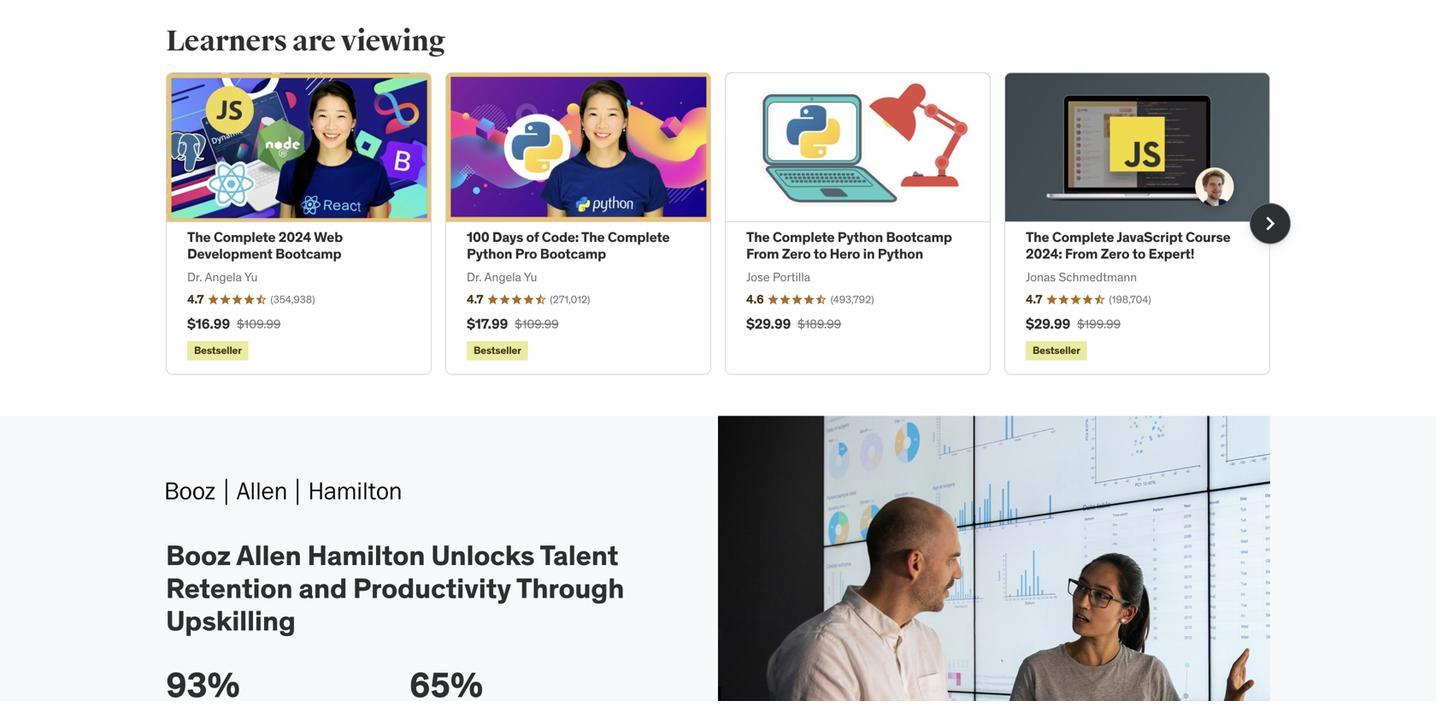 Task type: vqa. For each thing, say whether or not it's contained in the screenshot.
Learners
yes



Task type: locate. For each thing, give the bounding box(es) containing it.
hamilton
[[307, 538, 425, 573]]

complete inside the complete python bootcamp from zero to hero in python
[[773, 229, 835, 246]]

the
[[187, 229, 211, 246], [582, 229, 605, 246], [747, 229, 770, 246], [1026, 229, 1050, 246]]

the complete javascript course 2024: from zero to expert!
[[1026, 229, 1231, 262]]

1 horizontal spatial from
[[1066, 245, 1098, 262]]

0 horizontal spatial to
[[814, 245, 827, 262]]

1 zero from the left
[[782, 245, 811, 262]]

through
[[517, 571, 625, 605]]

complete right code:
[[608, 229, 670, 246]]

the inside the complete python bootcamp from zero to hero in python
[[747, 229, 770, 246]]

1 the from the left
[[187, 229, 211, 246]]

complete inside "the complete 2024 web development bootcamp"
[[214, 229, 276, 246]]

3 complete from the left
[[773, 229, 835, 246]]

2 complete from the left
[[608, 229, 670, 246]]

talent
[[540, 538, 619, 573]]

of
[[526, 229, 539, 246]]

course
[[1186, 229, 1231, 246]]

the for from
[[747, 229, 770, 246]]

bootcamp right the of
[[540, 245, 606, 262]]

bootcamp inside 100 days of code: the complete python pro bootcamp
[[540, 245, 606, 262]]

zero left expert! on the top right of the page
[[1101, 245, 1130, 262]]

bootcamp inside "the complete 2024 web development bootcamp"
[[276, 245, 342, 262]]

0 horizontal spatial from
[[747, 245, 780, 262]]

the inside the complete javascript course 2024: from zero to expert!
[[1026, 229, 1050, 246]]

2 zero from the left
[[1101, 245, 1130, 262]]

python inside 100 days of code: the complete python pro bootcamp
[[467, 245, 513, 262]]

3 the from the left
[[747, 229, 770, 246]]

0 horizontal spatial bootcamp
[[276, 245, 342, 262]]

1 horizontal spatial zero
[[1101, 245, 1130, 262]]

the inside 100 days of code: the complete python pro bootcamp
[[582, 229, 605, 246]]

1 to from the left
[[814, 245, 827, 262]]

bootcamp right in
[[886, 229, 953, 246]]

1 horizontal spatial bootcamp
[[540, 245, 606, 262]]

zero left hero
[[782, 245, 811, 262]]

2 to from the left
[[1133, 245, 1146, 262]]

1 horizontal spatial to
[[1133, 245, 1146, 262]]

bootcamp right development
[[276, 245, 342, 262]]

from
[[747, 245, 780, 262], [1066, 245, 1098, 262]]

to inside the complete python bootcamp from zero to hero in python
[[814, 245, 827, 262]]

complete
[[214, 229, 276, 246], [608, 229, 670, 246], [773, 229, 835, 246], [1053, 229, 1115, 246]]

4 complete from the left
[[1053, 229, 1115, 246]]

python
[[838, 229, 884, 246], [467, 245, 513, 262], [878, 245, 924, 262]]

100
[[467, 229, 490, 246]]

javascript
[[1117, 229, 1183, 246]]

from right 2024:
[[1066, 245, 1098, 262]]

the complete python bootcamp from zero to hero in python
[[747, 229, 953, 262]]

zero inside the complete python bootcamp from zero to hero in python
[[782, 245, 811, 262]]

to inside the complete javascript course 2024: from zero to expert!
[[1133, 245, 1146, 262]]

100 days of code: the complete python pro bootcamp link
[[467, 229, 670, 262]]

4 the from the left
[[1026, 229, 1050, 246]]

complete left the 2024
[[214, 229, 276, 246]]

pro
[[515, 245, 537, 262]]

0 horizontal spatial zero
[[782, 245, 811, 262]]

1 from from the left
[[747, 245, 780, 262]]

zero
[[782, 245, 811, 262], [1101, 245, 1130, 262]]

to left hero
[[814, 245, 827, 262]]

are
[[292, 23, 336, 59]]

2 from from the left
[[1066, 245, 1098, 262]]

complete left javascript
[[1053, 229, 1115, 246]]

2 horizontal spatial bootcamp
[[886, 229, 953, 246]]

complete inside the complete javascript course 2024: from zero to expert!
[[1053, 229, 1115, 246]]

hero
[[830, 245, 861, 262]]

bootcamp
[[886, 229, 953, 246], [276, 245, 342, 262], [540, 245, 606, 262]]

the inside "the complete 2024 web development bootcamp"
[[187, 229, 211, 246]]

to left expert! on the top right of the page
[[1133, 245, 1146, 262]]

the for development
[[187, 229, 211, 246]]

booz allen hamilton image
[[166, 471, 401, 512]]

the complete 2024 web development bootcamp link
[[187, 229, 343, 262]]

complete for from
[[773, 229, 835, 246]]

days
[[493, 229, 524, 246]]

to
[[814, 245, 827, 262], [1133, 245, 1146, 262]]

from left hero
[[747, 245, 780, 262]]

1 complete from the left
[[214, 229, 276, 246]]

complete inside 100 days of code: the complete python pro bootcamp
[[608, 229, 670, 246]]

the complete 2024 web development bootcamp
[[187, 229, 343, 262]]

complete left in
[[773, 229, 835, 246]]

code:
[[542, 229, 579, 246]]

2 the from the left
[[582, 229, 605, 246]]



Task type: describe. For each thing, give the bounding box(es) containing it.
and
[[299, 571, 347, 605]]

expert!
[[1149, 245, 1195, 262]]

upskilling
[[166, 604, 296, 638]]

from inside the complete javascript course 2024: from zero to expert!
[[1066, 245, 1098, 262]]

development
[[187, 245, 273, 262]]

bootcamp inside the complete python bootcamp from zero to hero in python
[[886, 229, 953, 246]]

2024:
[[1026, 245, 1063, 262]]

next image
[[1257, 210, 1285, 237]]

unlocks
[[431, 538, 535, 573]]

from inside the complete python bootcamp from zero to hero in python
[[747, 245, 780, 262]]

the for 2024:
[[1026, 229, 1050, 246]]

booz
[[166, 538, 231, 573]]

complete for development
[[214, 229, 276, 246]]

booz allen hamilton unlocks talent retention and productivity through upskilling
[[166, 538, 625, 638]]

carousel element
[[166, 72, 1291, 375]]

in
[[864, 245, 875, 262]]

the complete javascript course 2024: from zero to expert! link
[[1026, 229, 1231, 262]]

learners are viewing
[[166, 23, 446, 59]]

100 days of code: the complete python pro bootcamp
[[467, 229, 670, 262]]

allen
[[236, 538, 302, 573]]

zero inside the complete javascript course 2024: from zero to expert!
[[1101, 245, 1130, 262]]

complete for 2024:
[[1053, 229, 1115, 246]]

productivity
[[353, 571, 511, 605]]

the complete python bootcamp from zero to hero in python link
[[747, 229, 953, 262]]

retention
[[166, 571, 293, 605]]

2024
[[279, 229, 311, 246]]

learners
[[166, 23, 287, 59]]

viewing
[[341, 23, 446, 59]]

web
[[314, 229, 343, 246]]



